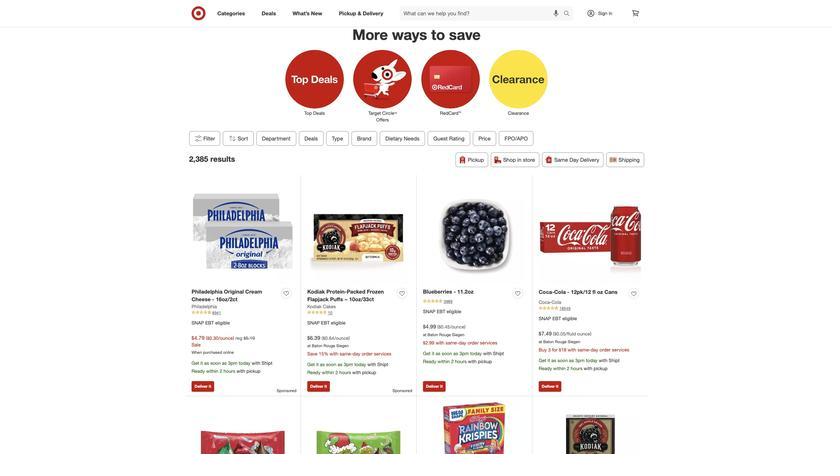 Task type: locate. For each thing, give the bounding box(es) containing it.
in inside sign in link
[[609, 10, 613, 16]]

pickup inside button
[[468, 156, 484, 163]]

0 horizontal spatial delivery
[[363, 10, 384, 17]]

today down $4.99 ( $0.45 /ounce ) at baton rouge siegen $2.99 with same-day order services
[[471, 350, 482, 356]]

deals right the top
[[313, 110, 325, 116]]

4 deliver from the left
[[542, 384, 555, 389]]

2 horizontal spatial /ounce
[[450, 324, 465, 330]]

) right $0.45
[[465, 324, 466, 330]]

deliver it button for $7.49
[[539, 381, 562, 392]]

get it as soon as 3pm today with shipt for $6.39
[[308, 362, 389, 367]]

$7.49
[[539, 330, 552, 337]]

1 vertical spatial philadelphia
[[192, 303, 217, 309]]

( inside $7.49 ( $0.05 /fluid ounce ) at baton rouge siegen buy 3 for $18 with same-day order services
[[554, 331, 555, 337]]

/ounce inside "$6.39 ( $0.64 /ounce ) at baton rouge siegen save 15% with same-day order services"
[[335, 335, 349, 341]]

1 horizontal spatial in
[[609, 10, 613, 16]]

order inside $7.49 ( $0.05 /fluid ounce ) at baton rouge siegen buy 3 for $18 with same-day order services
[[600, 347, 611, 352]]

0 vertical spatial kodiak
[[308, 288, 325, 295]]

deliver it for $7.49
[[542, 384, 559, 389]]

in right sign
[[609, 10, 613, 16]]

1 coca- from the top
[[539, 289, 555, 295]]

kodiak down flapjack
[[308, 303, 322, 309]]

) inside "$6.39 ( $0.64 /ounce ) at baton rouge siegen save 15% with same-day order services"
[[349, 335, 350, 341]]

philadelphia down cheese
[[192, 303, 217, 309]]

2 kodiak from the top
[[308, 303, 322, 309]]

What can we help you find? suggestions appear below search field
[[400, 6, 566, 21]]

coca- inside coca-cola - 12pk/12 fl oz cans link
[[539, 289, 555, 295]]

0 horizontal spatial /ounce
[[219, 335, 233, 341]]

1 horizontal spatial ready within 2 hours with pickup
[[308, 370, 377, 375]]

at up the buy
[[539, 339, 543, 344]]

$7.49 ( $0.05 /fluid ounce ) at baton rouge siegen buy 3 for $18 with same-day order services
[[539, 330, 630, 352]]

sponsored for kodiak protein-packed frozen flapjack puffs – 10oz/33ct
[[393, 388, 413, 393]]

day inside $7.49 ( $0.05 /fluid ounce ) at baton rouge siegen buy 3 for $18 with same-day order services
[[591, 347, 599, 352]]

15%
[[319, 351, 329, 357]]

snap up $6.39
[[308, 320, 320, 325]]

siegen inside $7.49 ( $0.05 /fluid ounce ) at baton rouge siegen buy 3 for $18 with same-day order services
[[568, 339, 581, 344]]

0 horizontal spatial order
[[362, 351, 373, 357]]

baton inside "$6.39 ( $0.64 /ounce ) at baton rouge siegen save 15% with same-day order services"
[[312, 343, 323, 348]]

1 horizontal spatial /ounce
[[335, 335, 349, 341]]

type
[[332, 135, 343, 142]]

3 deliver from the left
[[426, 384, 440, 389]]

1 horizontal spatial -
[[454, 288, 456, 295]]

blueberries - 11.2oz image
[[423, 182, 526, 284], [423, 182, 526, 284]]

0 horizontal spatial at
[[308, 343, 311, 348]]

deals left what's
[[262, 10, 276, 17]]

with
[[436, 340, 445, 345], [568, 347, 577, 352], [484, 350, 492, 356], [330, 351, 339, 357], [599, 357, 608, 363], [468, 358, 477, 364], [252, 360, 261, 366], [368, 362, 376, 367], [584, 365, 593, 371], [237, 368, 245, 374], [353, 370, 361, 375]]

kodiak cakes
[[308, 303, 336, 309]]

store
[[523, 156, 536, 163]]

philadelphia
[[192, 288, 223, 295], [192, 303, 217, 309]]

3 deliver it button from the left
[[423, 381, 446, 392]]

1 horizontal spatial siegen
[[452, 332, 465, 337]]

as down "15%"
[[320, 362, 325, 367]]

coca-cola - 12pk/12 fl oz cans image
[[539, 182, 642, 284], [539, 182, 642, 284]]

rouge for blueberries - 11.2oz
[[440, 332, 451, 337]]

/ounce inside $4.79 ( $0.30 /ounce ) reg $5.19 sale when purchased online
[[219, 335, 233, 341]]

philadelphia up cheese
[[192, 288, 223, 295]]

1 kodiak from the top
[[308, 288, 325, 295]]

/ounce for $4.79
[[219, 335, 233, 341]]

snap for kodiak protein-packed frozen flapjack puffs – 10oz/33ct
[[308, 320, 320, 325]]

0 horizontal spatial get it as soon as 3pm today with shipt ready within 2 hours with pickup
[[423, 350, 504, 364]]

services inside "$6.39 ( $0.64 /ounce ) at baton rouge siegen save 15% with same-day order services"
[[374, 351, 392, 357]]

cola up the coca-cola
[[555, 289, 566, 295]]

cola for coca-cola - 12pk/12 fl oz cans
[[555, 289, 566, 295]]

as down online
[[222, 360, 227, 366]]

0 horizontal spatial get it as soon as 3pm today with shipt
[[192, 360, 273, 366]]

buy
[[539, 347, 547, 352]]

hershey's kisses grinch milk chocolate holiday candy - 9.5oz image
[[308, 403, 410, 454], [308, 403, 410, 454]]

3pm
[[460, 350, 469, 356], [576, 357, 585, 363], [228, 360, 238, 366], [344, 362, 353, 367]]

what's
[[293, 10, 310, 17]]

at inside $4.99 ( $0.45 /ounce ) at baton rouge siegen $2.99 with same-day order services
[[423, 332, 427, 337]]

kodiak protein-packed frozen flapjack puffs – 10oz/33ct image
[[308, 182, 410, 284], [308, 182, 410, 284]]

price
[[479, 135, 491, 142]]

at up save
[[308, 343, 311, 348]]

top
[[305, 110, 312, 116]]

rouge inside "$6.39 ( $0.64 /ounce ) at baton rouge siegen save 15% with same-day order services"
[[324, 343, 336, 348]]

–
[[345, 296, 348, 302]]

2 horizontal spatial rouge
[[556, 339, 567, 344]]

eligible down 8941
[[215, 320, 230, 325]]

deliver
[[195, 384, 208, 389], [311, 384, 324, 389], [426, 384, 440, 389], [542, 384, 555, 389]]

deals inside button
[[305, 135, 318, 142]]

at inside $7.49 ( $0.05 /fluid ounce ) at baton rouge siegen buy 3 for $18 with same-day order services
[[539, 339, 543, 344]]

get it as soon as 3pm today with shipt down online
[[192, 360, 273, 366]]

snap ebt eligible down 10
[[308, 320, 346, 325]]

0 vertical spatial in
[[609, 10, 613, 16]]

/ounce right $6.39
[[335, 335, 349, 341]]

/ounce for $6.39
[[335, 335, 349, 341]]

philadelphia inside philadelphia original cream cheese - 16oz/2ct
[[192, 288, 223, 295]]

same- inside "$6.39 ( $0.64 /ounce ) at baton rouge siegen save 15% with same-day order services"
[[340, 351, 353, 357]]

hershey's kisses milk chocolate holiday candy bag - 10.1oz image
[[192, 403, 294, 454], [192, 403, 294, 454]]

get it as soon as 3pm today with shipt ready within 2 hours with pickup down the $18
[[539, 357, 620, 371]]

within down "15%"
[[322, 370, 334, 375]]

0 vertical spatial deals
[[262, 10, 276, 17]]

1 vertical spatial cola
[[552, 299, 562, 305]]

department
[[262, 135, 291, 142]]

kodiak inside kodiak protein-packed frozen flapjack puffs – 10oz/33ct
[[308, 288, 325, 295]]

0 horizontal spatial -
[[212, 296, 215, 302]]

kellogg's rainbow krispies - 17.2oz image
[[423, 403, 526, 454], [423, 403, 526, 454]]

2 coca- from the top
[[539, 299, 552, 305]]

redcard™ link
[[417, 49, 485, 116]]

when
[[192, 350, 202, 355]]

2 horizontal spatial at
[[539, 339, 543, 344]]

1 vertical spatial coca-
[[539, 299, 552, 305]]

) left reg
[[233, 335, 234, 341]]

same- right "15%"
[[340, 351, 353, 357]]

4 deliver it button from the left
[[539, 381, 562, 392]]

hours down "$6.39 ( $0.64 /ounce ) at baton rouge siegen save 15% with same-day order services"
[[340, 370, 351, 375]]

(
[[438, 324, 439, 330], [554, 331, 555, 337], [206, 335, 207, 341], [322, 335, 323, 341]]

( for $7.49
[[554, 331, 555, 337]]

kodiak protein-packed frozen flapjack puffs – 10oz/33ct link
[[308, 288, 394, 303]]

8941
[[212, 310, 221, 315]]

in left the store
[[518, 156, 522, 163]]

philadelphia original cream cheese - 16oz/2ct image
[[192, 182, 294, 284], [192, 182, 294, 284]]

3pm down "$6.39 ( $0.64 /ounce ) at baton rouge siegen save 15% with same-day order services"
[[344, 362, 353, 367]]

) right $0.64
[[349, 335, 350, 341]]

snap ebt eligible
[[423, 309, 462, 314], [539, 316, 578, 321], [192, 320, 230, 325], [308, 320, 346, 325]]

soon down "15%"
[[326, 362, 337, 367]]

as
[[436, 350, 441, 356], [454, 350, 459, 356], [552, 357, 557, 363], [570, 357, 575, 363], [204, 360, 209, 366], [222, 360, 227, 366], [320, 362, 325, 367], [338, 362, 343, 367]]

/ounce inside $4.99 ( $0.45 /ounce ) at baton rouge siegen $2.99 with same-day order services
[[450, 324, 465, 330]]

0 horizontal spatial pickup
[[339, 10, 357, 17]]

3
[[549, 347, 551, 352]]

delivery inside button
[[581, 156, 600, 163]]

ounce
[[578, 331, 591, 337]]

soon
[[442, 350, 453, 356], [558, 357, 568, 363], [211, 360, 221, 366], [326, 362, 337, 367]]

2 deliver it from the left
[[311, 384, 327, 389]]

( inside $4.99 ( $0.45 /ounce ) at baton rouge siegen $2.99 with same-day order services
[[438, 324, 439, 330]]

2 sponsored from the left
[[393, 388, 413, 393]]

kodiak up flapjack
[[308, 288, 325, 295]]

pickup down price
[[468, 156, 484, 163]]

snap up $7.49
[[539, 316, 552, 321]]

ready down when
[[192, 368, 205, 374]]

guest rating
[[434, 135, 465, 142]]

deals down the top
[[305, 135, 318, 142]]

cream
[[246, 288, 262, 295]]

( right $4.99
[[438, 324, 439, 330]]

shipt
[[494, 350, 504, 356], [609, 357, 620, 363], [262, 360, 273, 366], [378, 362, 389, 367]]

at up $2.99
[[423, 332, 427, 337]]

ready within 2 hours with pickup
[[192, 368, 261, 374], [308, 370, 377, 375]]

0 horizontal spatial services
[[374, 351, 392, 357]]

1 vertical spatial kodiak
[[308, 303, 322, 309]]

snap ebt eligible down 8941
[[192, 320, 230, 325]]

ebt down 8941
[[205, 320, 214, 325]]

pickup left &
[[339, 10, 357, 17]]

0 horizontal spatial same-
[[340, 351, 353, 357]]

rouge
[[440, 332, 451, 337], [556, 339, 567, 344], [324, 343, 336, 348]]

coca-cola
[[539, 299, 562, 305]]

kodiak protein-packed instant oatmeal maple & brown sugar - 6ct image
[[539, 403, 642, 454], [539, 403, 642, 454]]

ebt down 18549
[[553, 316, 562, 321]]

it
[[432, 350, 435, 356], [548, 357, 551, 363], [201, 360, 203, 366], [316, 362, 319, 367], [209, 384, 211, 389], [325, 384, 327, 389], [441, 384, 443, 389], [557, 384, 559, 389]]

within down "purchased"
[[206, 368, 219, 374]]

baton for blueberries - 11.2oz
[[428, 332, 439, 337]]

1 horizontal spatial sponsored
[[393, 388, 413, 393]]

deals link
[[256, 6, 285, 21]]

snap
[[423, 309, 436, 314], [539, 316, 552, 321], [192, 320, 204, 325], [308, 320, 320, 325]]

rouge inside $4.99 ( $0.45 /ounce ) at baton rouge siegen $2.99 with same-day order services
[[440, 332, 451, 337]]

snap for philadelphia original cream cheese - 16oz/2ct
[[192, 320, 204, 325]]

1 horizontal spatial baton
[[428, 332, 439, 337]]

) inside $4.99 ( $0.45 /ounce ) at baton rouge siegen $2.99 with same-day order services
[[465, 324, 466, 330]]

0 vertical spatial cola
[[555, 289, 566, 295]]

at
[[423, 332, 427, 337], [539, 339, 543, 344], [308, 343, 311, 348]]

at for blueberries - 11.2oz
[[423, 332, 427, 337]]

baton inside $4.99 ( $0.45 /ounce ) at baton rouge siegen $2.99 with same-day order services
[[428, 332, 439, 337]]

) for $4.99
[[465, 324, 466, 330]]

3989 link
[[423, 299, 526, 304]]

( right '$4.79'
[[206, 335, 207, 341]]

hours down $7.49 ( $0.05 /fluid ounce ) at baton rouge siegen buy 3 for $18 with same-day order services
[[571, 365, 583, 371]]

hours down online
[[224, 368, 235, 374]]

baton inside $7.49 ( $0.05 /fluid ounce ) at baton rouge siegen buy 3 for $18 with same-day order services
[[544, 339, 554, 344]]

1 horizontal spatial rouge
[[440, 332, 451, 337]]

today down "$6.39 ( $0.64 /ounce ) at baton rouge siegen save 15% with same-day order services"
[[355, 362, 366, 367]]

coca- inside 'coca-cola' link
[[539, 299, 552, 305]]

1 horizontal spatial order
[[468, 340, 479, 345]]

( for $6.39
[[322, 335, 323, 341]]

in for shop
[[518, 156, 522, 163]]

pickup
[[339, 10, 357, 17], [468, 156, 484, 163]]

1 deliver it from the left
[[195, 384, 211, 389]]

) inside $4.79 ( $0.30 /ounce ) reg $5.19 sale when purchased online
[[233, 335, 234, 341]]

dietary needs button
[[380, 131, 425, 146]]

get down $2.99
[[423, 350, 431, 356]]

1 horizontal spatial day
[[459, 340, 467, 345]]

1 horizontal spatial delivery
[[581, 156, 600, 163]]

1 vertical spatial pickup
[[468, 156, 484, 163]]

$4.99
[[423, 323, 436, 330]]

0 horizontal spatial ready within 2 hours with pickup
[[192, 368, 261, 374]]

$4.79 ( $0.30 /ounce ) reg $5.19 sale when purchased online
[[192, 334, 255, 355]]

coca- up the coca-cola
[[539, 289, 555, 295]]

2 down "$6.39 ( $0.64 /ounce ) at baton rouge siegen save 15% with same-day order services"
[[336, 370, 338, 375]]

rouge down $0.64
[[324, 343, 336, 348]]

more
[[353, 26, 388, 43]]

2 horizontal spatial baton
[[544, 339, 554, 344]]

2 horizontal spatial order
[[600, 347, 611, 352]]

0 vertical spatial philadelphia
[[192, 288, 223, 295]]

$5.19
[[244, 335, 255, 341]]

2 horizontal spatial same-
[[578, 347, 591, 352]]

siegen
[[452, 332, 465, 337], [568, 339, 581, 344], [337, 343, 349, 348]]

as down 'for'
[[552, 357, 557, 363]]

eligible down 18549
[[563, 316, 578, 321]]

oz
[[598, 289, 604, 295]]

( inside $4.79 ( $0.30 /ounce ) reg $5.19 sale when purchased online
[[206, 335, 207, 341]]

target holiday price match guarantee image
[[217, 0, 617, 19]]

( right $6.39
[[322, 335, 323, 341]]

ebt down 10
[[321, 320, 330, 325]]

2
[[452, 358, 454, 364], [567, 365, 570, 371], [220, 368, 222, 374], [336, 370, 338, 375]]

1 vertical spatial in
[[518, 156, 522, 163]]

dietary
[[386, 135, 403, 142]]

as down "$6.39 ( $0.64 /ounce ) at baton rouge siegen save 15% with same-day order services"
[[338, 362, 343, 367]]

0 horizontal spatial sponsored
[[277, 388, 297, 393]]

same- down ounce
[[578, 347, 591, 352]]

ready within 2 hours with pickup down online
[[192, 368, 261, 374]]

0 horizontal spatial rouge
[[324, 343, 336, 348]]

/ounce
[[450, 324, 465, 330], [219, 335, 233, 341], [335, 335, 349, 341]]

snap ebt eligible down 3989
[[423, 309, 462, 314]]

2 horizontal spatial day
[[591, 347, 599, 352]]

0 horizontal spatial baton
[[312, 343, 323, 348]]

order inside "$6.39 ( $0.64 /ounce ) at baton rouge siegen save 15% with same-day order services"
[[362, 351, 373, 357]]

flapjack
[[308, 296, 329, 302]]

1 sponsored from the left
[[277, 388, 297, 393]]

0 horizontal spatial siegen
[[337, 343, 349, 348]]

get it as soon as 3pm today with shipt down "$6.39 ( $0.64 /ounce ) at baton rouge siegen save 15% with same-day order services"
[[308, 362, 389, 367]]

pickup for pickup
[[468, 156, 484, 163]]

snap ebt eligible down 18549
[[539, 316, 578, 321]]

deliver it button for $4.79
[[192, 381, 214, 392]]

/ounce down 3989
[[450, 324, 465, 330]]

3 deliver it from the left
[[426, 384, 443, 389]]

1 horizontal spatial services
[[480, 340, 498, 345]]

delivery right &
[[363, 10, 384, 17]]

2 vertical spatial deals
[[305, 135, 318, 142]]

baton up 3
[[544, 339, 554, 344]]

baton down $4.99
[[428, 332, 439, 337]]

4 deliver it from the left
[[542, 384, 559, 389]]

0 horizontal spatial in
[[518, 156, 522, 163]]

same-
[[446, 340, 459, 345], [578, 347, 591, 352], [340, 351, 353, 357]]

coca- up $7.49
[[539, 299, 552, 305]]

for
[[553, 347, 558, 352]]

deals button
[[299, 131, 324, 146]]

2 down $7.49 ( $0.05 /fluid ounce ) at baton rouge siegen buy 3 for $18 with same-day order services
[[567, 365, 570, 371]]

$0.64
[[323, 335, 335, 341]]

cola up 18549
[[552, 299, 562, 305]]

as down $0.45
[[436, 350, 441, 356]]

in inside shop in store button
[[518, 156, 522, 163]]

1 horizontal spatial get it as soon as 3pm today with shipt ready within 2 hours with pickup
[[539, 357, 620, 371]]

ebt
[[437, 309, 446, 314], [553, 316, 562, 321], [205, 320, 214, 325], [321, 320, 330, 325]]

( right $7.49
[[554, 331, 555, 337]]

deliver for $6.39
[[311, 384, 324, 389]]

- left 11.2oz at right
[[454, 288, 456, 295]]

brand button
[[352, 131, 377, 146]]

day inside $4.99 ( $0.45 /ounce ) at baton rouge siegen $2.99 with same-day order services
[[459, 340, 467, 345]]

save
[[449, 26, 481, 43]]

coca- for coca-cola
[[539, 299, 552, 305]]

- left 12pk/12
[[568, 289, 570, 295]]

philadelphia link
[[192, 303, 217, 310]]

1 horizontal spatial get it as soon as 3pm today with shipt
[[308, 362, 389, 367]]

/ounce for $4.99
[[450, 324, 465, 330]]

0 vertical spatial delivery
[[363, 10, 384, 17]]

eligible
[[447, 309, 462, 314], [563, 316, 578, 321], [215, 320, 230, 325], [331, 320, 346, 325]]

) inside $7.49 ( $0.05 /fluid ounce ) at baton rouge siegen buy 3 for $18 with same-day order services
[[591, 331, 592, 337]]

ready within 2 hours with pickup down "15%"
[[308, 370, 377, 375]]

eligible down 10
[[331, 320, 346, 325]]

baton
[[428, 332, 439, 337], [544, 339, 554, 344], [312, 343, 323, 348]]

kodiak for kodiak protein-packed frozen flapjack puffs – 10oz/33ct
[[308, 288, 325, 295]]

2 philadelphia from the top
[[192, 303, 217, 309]]

siegen for kodiak protein-packed frozen flapjack puffs – 10oz/33ct
[[337, 343, 349, 348]]

2 horizontal spatial siegen
[[568, 339, 581, 344]]

soon down "purchased"
[[211, 360, 221, 366]]

rouge down $0.45
[[440, 332, 451, 337]]

1 horizontal spatial at
[[423, 332, 427, 337]]

ebt for kodiak protein-packed frozen flapjack puffs – 10oz/33ct
[[321, 320, 330, 325]]

rouge for kodiak protein-packed frozen flapjack puffs – 10oz/33ct
[[324, 343, 336, 348]]

1 philadelphia from the top
[[192, 288, 223, 295]]

0 vertical spatial pickup
[[339, 10, 357, 17]]

3pm down $7.49 ( $0.05 /fluid ounce ) at baton rouge siegen buy 3 for $18 with same-day order services
[[576, 357, 585, 363]]

shop
[[504, 156, 516, 163]]

reg
[[236, 335, 242, 341]]

snap up '$4.79'
[[192, 320, 204, 325]]

- inside philadelphia original cream cheese - 16oz/2ct
[[212, 296, 215, 302]]

get down save
[[308, 362, 315, 367]]

0 vertical spatial coca-
[[539, 289, 555, 295]]

1 vertical spatial delivery
[[581, 156, 600, 163]]

deliver it
[[195, 384, 211, 389], [311, 384, 327, 389], [426, 384, 443, 389], [542, 384, 559, 389]]

1 deliver it button from the left
[[192, 381, 214, 392]]

deliver for $4.99
[[426, 384, 440, 389]]

philadelphia original cream cheese - 16oz/2ct link
[[192, 288, 279, 303]]

deliver it button for $6.39
[[308, 381, 330, 392]]

baton down $6.39
[[312, 343, 323, 348]]

( for $4.79
[[206, 335, 207, 341]]

1 horizontal spatial same-
[[446, 340, 459, 345]]

get it as soon as 3pm today with shipt ready within 2 hours with pickup down $4.99 ( $0.45 /ounce ) at baton rouge siegen $2.99 with same-day order services
[[423, 350, 504, 364]]

guest
[[434, 135, 448, 142]]

2 deliver it button from the left
[[308, 381, 330, 392]]

delivery for same day delivery
[[581, 156, 600, 163]]

1 deliver from the left
[[195, 384, 208, 389]]

at inside "$6.39 ( $0.64 /ounce ) at baton rouge siegen save 15% with same-day order services"
[[308, 343, 311, 348]]

sort button
[[223, 131, 254, 146]]

delivery right day
[[581, 156, 600, 163]]

- up philadelphia link
[[212, 296, 215, 302]]

2 horizontal spatial services
[[613, 347, 630, 352]]

2 deliver from the left
[[311, 384, 324, 389]]

get it as soon as 3pm today with shipt ready within 2 hours with pickup for $7.49
[[539, 357, 620, 371]]

siegen inside $4.99 ( $0.45 /ounce ) at baton rouge siegen $2.99 with same-day order services
[[452, 332, 465, 337]]

3pm down $4.99 ( $0.45 /ounce ) at baton rouge siegen $2.99 with same-day order services
[[460, 350, 469, 356]]

3989
[[444, 299, 453, 304]]

siegen inside "$6.39 ( $0.64 /ounce ) at baton rouge siegen save 15% with same-day order services"
[[337, 343, 349, 348]]

snap ebt eligible for philadelphia original cream cheese - 16oz/2ct
[[192, 320, 230, 325]]

$2.99
[[423, 340, 435, 345]]

0 horizontal spatial day
[[353, 351, 361, 357]]

( inside "$6.39 ( $0.64 /ounce ) at baton rouge siegen save 15% with same-day order services"
[[322, 335, 323, 341]]

rouge down $0.05
[[556, 339, 567, 344]]

1 horizontal spatial pickup
[[468, 156, 484, 163]]



Task type: vqa. For each thing, say whether or not it's contained in the screenshot.
jumpsuit-
no



Task type: describe. For each thing, give the bounding box(es) containing it.
filter
[[204, 135, 215, 142]]

in for sign
[[609, 10, 613, 16]]

2,385
[[189, 154, 208, 164]]

ready down save
[[308, 370, 321, 375]]

within down the $18
[[554, 365, 566, 371]]

$4.99 ( $0.45 /ounce ) at baton rouge siegen $2.99 with same-day order services
[[423, 323, 498, 345]]

original
[[224, 288, 244, 295]]

today down $7.49 ( $0.05 /fluid ounce ) at baton rouge siegen buy 3 for $18 with same-day order services
[[586, 357, 598, 363]]

deliver for $4.79
[[195, 384, 208, 389]]

price button
[[473, 131, 497, 146]]

top deals
[[305, 110, 325, 116]]

pickup for pickup & delivery
[[339, 10, 357, 17]]

soon down the $18
[[558, 357, 568, 363]]

same- inside $7.49 ( $0.05 /fluid ounce ) at baton rouge siegen buy 3 for $18 with same-day order services
[[578, 347, 591, 352]]

sort
[[238, 135, 248, 142]]

same day delivery button
[[542, 152, 604, 167]]

deals for deals link
[[262, 10, 276, 17]]

ready within 2 hours with pickup for $4.79
[[192, 368, 261, 374]]

with inside "$6.39 ( $0.64 /ounce ) at baton rouge siegen save 15% with same-day order services"
[[330, 351, 339, 357]]

deliver for $7.49
[[542, 384, 555, 389]]

needs
[[404, 135, 420, 142]]

ways
[[392, 26, 428, 43]]

blueberries
[[423, 288, 453, 295]]

2 horizontal spatial -
[[568, 289, 570, 295]]

some exclusions apply.
[[409, 3, 458, 9]]

deliver it for $4.79
[[195, 384, 211, 389]]

save
[[308, 351, 318, 357]]

eligible down 3989
[[447, 309, 462, 314]]

snap ebt eligible for coca-cola - 12pk/12 fl oz cans
[[539, 316, 578, 321]]

$0.30
[[207, 335, 219, 341]]

pickup & delivery link
[[334, 6, 392, 21]]

$6.39 ( $0.64 /ounce ) at baton rouge siegen save 15% with same-day order services
[[308, 334, 392, 357]]

fpo/apo button
[[499, 131, 534, 146]]

services inside $4.99 ( $0.45 /ounce ) at baton rouge siegen $2.99 with same-day order services
[[480, 340, 498, 345]]

coca-cola - 12pk/12 fl oz cans
[[539, 289, 618, 295]]

as down $7.49 ( $0.05 /fluid ounce ) at baton rouge siegen buy 3 for $18 with same-day order services
[[570, 357, 575, 363]]

eligible for philadelphia original cream cheese - 16oz/2ct
[[215, 320, 230, 325]]

eligible for coca-cola - 12pk/12 fl oz cans
[[563, 316, 578, 321]]

day
[[570, 156, 579, 163]]

sign
[[599, 10, 608, 16]]

type button
[[326, 131, 349, 146]]

get it as soon as 3pm today with shipt ready within 2 hours with pickup for $4.99
[[423, 350, 504, 364]]

10 link
[[308, 310, 410, 316]]

shop in store button
[[491, 152, 540, 167]]

ebt down 3989
[[437, 309, 446, 314]]

hours down $4.99 ( $0.45 /ounce ) at baton rouge siegen $2.99 with same-day order services
[[455, 358, 467, 364]]

categories
[[218, 10, 245, 17]]

$18
[[559, 347, 567, 352]]

baton for kodiak protein-packed frozen flapjack puffs – 10oz/33ct
[[312, 343, 323, 348]]

ready within 2 hours with pickup for $6.39
[[308, 370, 377, 375]]

pickup button
[[456, 152, 489, 167]]

shop in store
[[504, 156, 536, 163]]

brand
[[357, 135, 372, 142]]

kodiak protein-packed frozen flapjack puffs – 10oz/33ct
[[308, 288, 384, 302]]

online
[[223, 350, 234, 355]]

eligible for kodiak protein-packed frozen flapjack puffs – 10oz/33ct
[[331, 320, 346, 325]]

2,385 results
[[189, 154, 235, 164]]

redcard™
[[440, 110, 461, 116]]

18549 link
[[539, 306, 642, 311]]

snap up $4.99
[[423, 309, 436, 314]]

cola for coca-cola
[[552, 299, 562, 305]]

target
[[369, 110, 381, 116]]

deliver it for $6.39
[[311, 384, 327, 389]]

2 down $4.99 ( $0.45 /ounce ) at baton rouge siegen $2.99 with same-day order services
[[452, 358, 454, 364]]

deals for deals button
[[305, 135, 318, 142]]

search
[[561, 11, 577, 17]]

fl
[[593, 289, 596, 295]]

philadelphia for philadelphia
[[192, 303, 217, 309]]

target circle™ offers
[[369, 110, 397, 122]]

same
[[555, 156, 569, 163]]

$0.45
[[439, 324, 450, 330]]

siegen for blueberries - 11.2oz
[[452, 332, 465, 337]]

soon down $4.99 ( $0.45 /ounce ) at baton rouge siegen $2.99 with same-day order services
[[442, 350, 453, 356]]

today down the $5.19
[[239, 360, 251, 366]]

purchased
[[203, 350, 222, 355]]

snap ebt eligible for kodiak protein-packed frozen flapjack puffs – 10oz/33ct
[[308, 320, 346, 325]]

same day delivery
[[555, 156, 600, 163]]

get it as soon as 3pm today with shipt for $4.79
[[192, 360, 273, 366]]

cakes
[[323, 303, 336, 309]]

deliver it for $4.99
[[426, 384, 443, 389]]

puffs
[[330, 296, 343, 302]]

kodiak for kodiak cakes
[[308, 303, 322, 309]]

day inside "$6.39 ( $0.64 /ounce ) at baton rouge siegen save 15% with same-day order services"
[[353, 351, 361, 357]]

at for kodiak protein-packed frozen flapjack puffs – 10oz/33ct
[[308, 343, 311, 348]]

ebt for philadelphia original cream cheese - 16oz/2ct
[[205, 320, 214, 325]]

philadelphia for philadelphia original cream cheese - 16oz/2ct
[[192, 288, 223, 295]]

ready down the buy
[[539, 365, 553, 371]]

$0.05
[[555, 331, 566, 337]]

what's new
[[293, 10, 323, 17]]

to
[[432, 26, 445, 43]]

( for $4.99
[[438, 324, 439, 330]]

deliver it button for $4.99
[[423, 381, 446, 392]]

filter button
[[189, 131, 220, 146]]

protein-
[[327, 288, 347, 295]]

packed
[[347, 288, 366, 295]]

get down the buy
[[539, 357, 547, 363]]

10
[[328, 310, 333, 315]]

philadelphia original cream cheese - 16oz/2ct
[[192, 288, 262, 302]]

clearance
[[508, 110, 530, 116]]

search button
[[561, 6, 577, 22]]

as down $4.99 ( $0.45 /ounce ) at baton rouge siegen $2.99 with same-day order services
[[454, 350, 459, 356]]

cheese
[[192, 296, 211, 302]]

3pm down online
[[228, 360, 238, 366]]

8941 link
[[192, 310, 294, 316]]

new
[[311, 10, 323, 17]]

2 down "purchased"
[[220, 368, 222, 374]]

ebt for coca-cola - 12pk/12 fl oz cans
[[553, 316, 562, 321]]

fpo/apo
[[505, 135, 528, 142]]

) for $4.79
[[233, 335, 234, 341]]

get down when
[[192, 360, 199, 366]]

16oz/2ct
[[216, 296, 238, 302]]

coca- for coca-cola - 12pk/12 fl oz cans
[[539, 289, 555, 295]]

order inside $4.99 ( $0.45 /ounce ) at baton rouge siegen $2.99 with same-day order services
[[468, 340, 479, 345]]

rating
[[449, 135, 465, 142]]

categories link
[[212, 6, 254, 21]]

sponsored for philadelphia original cream cheese - 16oz/2ct
[[277, 388, 297, 393]]

as down "purchased"
[[204, 360, 209, 366]]

) for $6.39
[[349, 335, 350, 341]]

blueberries - 11.2oz
[[423, 288, 474, 295]]

with inside $7.49 ( $0.05 /fluid ounce ) at baton rouge siegen buy 3 for $18 with same-day order services
[[568, 347, 577, 352]]

within down $4.99 ( $0.45 /ounce ) at baton rouge siegen $2.99 with same-day order services
[[438, 358, 450, 364]]

11.2oz
[[458, 288, 474, 295]]

ready down $2.99
[[423, 358, 437, 364]]

1 vertical spatial deals
[[313, 110, 325, 116]]

clearance link
[[485, 49, 553, 116]]

pickup & delivery
[[339, 10, 384, 17]]

delivery for pickup & delivery
[[363, 10, 384, 17]]

with inside $4.99 ( $0.45 /ounce ) at baton rouge siegen $2.99 with same-day order services
[[436, 340, 445, 345]]

shipping
[[619, 156, 640, 163]]

$4.79
[[192, 334, 205, 341]]

rouge inside $7.49 ( $0.05 /fluid ounce ) at baton rouge siegen buy 3 for $18 with same-day order services
[[556, 339, 567, 344]]

coca-cola link
[[539, 299, 562, 306]]

snap for coca-cola - 12pk/12 fl oz cans
[[539, 316, 552, 321]]

18549
[[560, 306, 571, 311]]

what's new link
[[287, 6, 331, 21]]

&
[[358, 10, 362, 17]]

sign in link
[[582, 6, 623, 21]]

same- inside $4.99 ( $0.45 /ounce ) at baton rouge siegen $2.99 with same-day order services
[[446, 340, 459, 345]]

services inside $7.49 ( $0.05 /fluid ounce ) at baton rouge siegen buy 3 for $18 with same-day order services
[[613, 347, 630, 352]]



